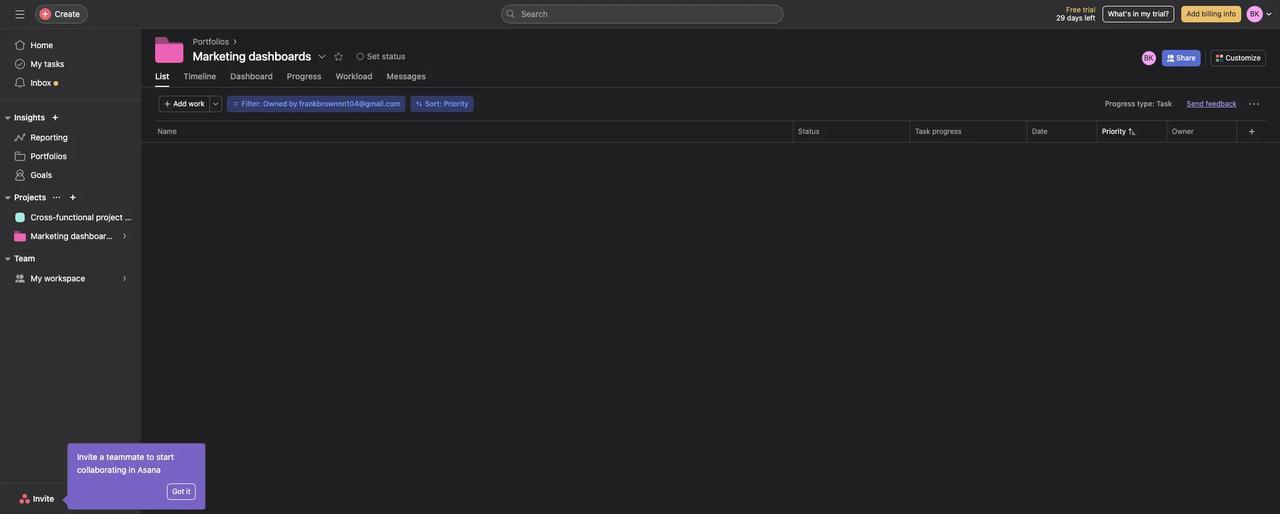 Task type: locate. For each thing, give the bounding box(es) containing it.
0 vertical spatial priority
[[444, 99, 469, 108]]

dashboard
[[230, 71, 273, 81]]

inbox link
[[7, 73, 134, 92]]

1 my from the top
[[31, 59, 42, 69]]

0 vertical spatial in
[[1133, 9, 1139, 18]]

marketing dashboards
[[193, 49, 311, 63]]

info
[[1224, 9, 1236, 18]]

1 horizontal spatial in
[[1133, 9, 1139, 18]]

owner
[[1172, 127, 1194, 136]]

invite for invite a teammate to start collaborating in asana got it
[[77, 452, 97, 462]]

0 vertical spatial task
[[1157, 99, 1172, 108]]

priority left ascending icon
[[1102, 127, 1126, 136]]

portfolios inside insights element
[[31, 151, 67, 161]]

1 vertical spatial priority
[[1102, 127, 1126, 136]]

1 horizontal spatial invite
[[77, 452, 97, 462]]

progress
[[932, 127, 962, 136]]

1 vertical spatial in
[[129, 465, 135, 475]]

invite
[[77, 452, 97, 462], [33, 494, 54, 504]]

in down teammate
[[129, 465, 135, 475]]

portfolios link
[[193, 35, 229, 48], [7, 147, 134, 166]]

1 vertical spatial my
[[31, 273, 42, 283]]

insights button
[[0, 110, 45, 125]]

portfolios
[[193, 36, 229, 46], [31, 151, 67, 161]]

ascending image
[[1128, 128, 1135, 135]]

filter: owned by frankbrownnn104@gmail.com button
[[227, 96, 406, 112]]

projects element
[[0, 187, 141, 248]]

progress
[[287, 71, 322, 81], [1105, 99, 1135, 108]]

project
[[96, 212, 123, 222]]

progress down show options image
[[287, 71, 322, 81]]

left
[[1085, 14, 1096, 22]]

timeline link
[[183, 71, 216, 87]]

portfolios up timeline
[[193, 36, 229, 46]]

global element
[[0, 29, 141, 99]]

progress inside progress type: task dropdown button
[[1105, 99, 1135, 108]]

1 horizontal spatial progress
[[1105, 99, 1135, 108]]

add to starred image
[[334, 52, 343, 61]]

1 row from the top
[[141, 120, 1280, 142]]

task right type:
[[1157, 99, 1172, 108]]

workload link
[[336, 71, 372, 87]]

projects button
[[0, 190, 46, 205]]

0 vertical spatial portfolios link
[[193, 35, 229, 48]]

my tasks link
[[7, 55, 134, 73]]

show options for task progress column image
[[1012, 128, 1019, 135]]

0 vertical spatial invite
[[77, 452, 97, 462]]

got it button
[[167, 484, 196, 500]]

inbox
[[31, 78, 51, 88]]

tasks
[[44, 59, 64, 69]]

0 horizontal spatial portfolios link
[[7, 147, 134, 166]]

1 horizontal spatial portfolios
[[193, 36, 229, 46]]

functional
[[56, 212, 94, 222]]

see details, marketing dashboards image
[[121, 233, 128, 240]]

a
[[100, 452, 104, 462]]

1 vertical spatial add
[[173, 99, 187, 108]]

list
[[155, 71, 169, 81]]

invite a teammate to start collaborating in asana tooltip
[[64, 444, 205, 510]]

portfolios down reporting
[[31, 151, 67, 161]]

progress for progress
[[287, 71, 322, 81]]

set status button
[[351, 48, 411, 65]]

0 vertical spatial add
[[1187, 9, 1200, 18]]

1 vertical spatial progress
[[1105, 99, 1135, 108]]

owned
[[263, 99, 287, 108]]

0 horizontal spatial progress
[[287, 71, 322, 81]]

0 horizontal spatial task
[[915, 127, 930, 136]]

progress left type:
[[1105, 99, 1135, 108]]

new project or portfolio image
[[70, 194, 77, 201]]

send
[[1187, 99, 1204, 108]]

priority right sort:
[[444, 99, 469, 108]]

workspace
[[44, 273, 85, 283]]

0 vertical spatial my
[[31, 59, 42, 69]]

more actions image
[[1250, 99, 1259, 109], [212, 101, 219, 108]]

task left progress
[[915, 127, 930, 136]]

portfolios link up timeline
[[193, 35, 229, 48]]

priority
[[444, 99, 469, 108], [1102, 127, 1126, 136]]

plan
[[125, 212, 141, 222]]

1 horizontal spatial task
[[1157, 99, 1172, 108]]

in left my
[[1133, 9, 1139, 18]]

my left "tasks"
[[31, 59, 42, 69]]

my down "team"
[[31, 273, 42, 283]]

2 my from the top
[[31, 273, 42, 283]]

invite for invite
[[33, 494, 54, 504]]

more actions image right work
[[212, 101, 219, 108]]

add for add work
[[173, 99, 187, 108]]

workload
[[336, 71, 372, 81]]

1 vertical spatial portfolios
[[31, 151, 67, 161]]

0 horizontal spatial more actions image
[[212, 101, 219, 108]]

priority inside row
[[1102, 127, 1126, 136]]

add left 'billing' on the right top
[[1187, 9, 1200, 18]]

dashboard link
[[230, 71, 273, 87]]

0 horizontal spatial priority
[[444, 99, 469, 108]]

add left work
[[173, 99, 187, 108]]

more actions image up add field 'icon'
[[1250, 99, 1259, 109]]

0 vertical spatial progress
[[287, 71, 322, 81]]

my inside global element
[[31, 59, 42, 69]]

add
[[1187, 9, 1200, 18], [173, 99, 187, 108]]

1 vertical spatial invite
[[33, 494, 54, 504]]

my workspace link
[[7, 269, 134, 288]]

0 horizontal spatial in
[[129, 465, 135, 475]]

create
[[55, 9, 80, 19]]

1 vertical spatial portfolios link
[[7, 147, 134, 166]]

progress type: task button
[[1100, 96, 1177, 112]]

progress for progress type: task
[[1105, 99, 1135, 108]]

my inside teams element
[[31, 273, 42, 283]]

0 horizontal spatial add
[[173, 99, 187, 108]]

in
[[1133, 9, 1139, 18], [129, 465, 135, 475]]

1 horizontal spatial add
[[1187, 9, 1200, 18]]

task progress
[[915, 127, 962, 136]]

portfolios link down reporting
[[7, 147, 134, 166]]

my
[[31, 59, 42, 69], [31, 273, 42, 283]]

team
[[14, 253, 35, 263]]

cross-functional project plan link
[[7, 208, 141, 227]]

to
[[147, 452, 154, 462]]

add work
[[173, 99, 205, 108]]

1 horizontal spatial priority
[[1102, 127, 1126, 136]]

invite inside invite a teammate to start collaborating in asana got it
[[77, 452, 97, 462]]

progress link
[[287, 71, 322, 87]]

new image
[[52, 114, 59, 121]]

0 horizontal spatial invite
[[33, 494, 54, 504]]

2 row from the top
[[141, 142, 1280, 143]]

team button
[[0, 252, 35, 266]]

0 horizontal spatial portfolios
[[31, 151, 67, 161]]

invite inside button
[[33, 494, 54, 504]]

filter:
[[242, 99, 261, 108]]

search list box
[[501, 5, 783, 24]]

got
[[172, 487, 184, 496]]

row
[[141, 120, 1280, 142], [141, 142, 1280, 143]]



Task type: vqa. For each thing, say whether or not it's contained in the screenshot.
new IMAGE
yes



Task type: describe. For each thing, give the bounding box(es) containing it.
status
[[798, 127, 819, 136]]

create button
[[35, 5, 88, 24]]

show options, current sort, top image
[[53, 194, 60, 201]]

invite button
[[11, 488, 62, 510]]

status
[[382, 51, 405, 61]]

task inside dropdown button
[[1157, 99, 1172, 108]]

row containing name
[[141, 120, 1280, 142]]

collaborating
[[77, 465, 126, 475]]

trial?
[[1153, 9, 1169, 18]]

days
[[1067, 14, 1083, 22]]

messages
[[387, 71, 426, 81]]

search button
[[501, 5, 783, 24]]

feedback
[[1206, 99, 1237, 108]]

insights
[[14, 112, 45, 122]]

add field image
[[1248, 128, 1255, 135]]

my workspace
[[31, 273, 85, 283]]

list link
[[155, 71, 169, 87]]

timeline
[[183, 71, 216, 81]]

send feedback
[[1187, 99, 1237, 108]]

set
[[367, 51, 380, 61]]

my tasks
[[31, 59, 64, 69]]

cross-
[[31, 212, 56, 222]]

see details, my workspace image
[[121, 275, 128, 282]]

reporting link
[[7, 128, 134, 147]]

sort: priority button
[[410, 96, 474, 112]]

what's in my trial?
[[1108, 9, 1169, 18]]

projects
[[14, 192, 46, 202]]

share button
[[1162, 50, 1201, 66]]

0 vertical spatial portfolios
[[193, 36, 229, 46]]

by
[[289, 99, 297, 108]]

it
[[186, 487, 190, 496]]

goals link
[[7, 166, 134, 185]]

my for my workspace
[[31, 273, 42, 283]]

teams element
[[0, 248, 141, 290]]

1 vertical spatial task
[[915, 127, 930, 136]]

cross-functional project plan
[[31, 212, 141, 222]]

hide sidebar image
[[15, 9, 25, 19]]

search
[[521, 9, 548, 19]]

start
[[156, 452, 174, 462]]

marketing dashboards link
[[7, 227, 134, 246]]

customize button
[[1211, 50, 1266, 66]]

work
[[189, 99, 205, 108]]

progress type: task
[[1105, 99, 1172, 108]]

date
[[1032, 127, 1048, 136]]

priority inside sort: priority dropdown button
[[444, 99, 469, 108]]

goals
[[31, 170, 52, 180]]

marketing
[[31, 231, 68, 241]]

marketing dashboards
[[31, 231, 115, 241]]

sort:
[[425, 99, 442, 108]]

what's
[[1108, 9, 1131, 18]]

messages link
[[387, 71, 426, 87]]

invite a teammate to start collaborating in asana got it
[[77, 452, 190, 496]]

bk
[[1144, 53, 1153, 62]]

add billing info button
[[1181, 6, 1241, 22]]

free
[[1066, 5, 1081, 14]]

add billing info
[[1187, 9, 1236, 18]]

free trial 29 days left
[[1056, 5, 1096, 22]]

in inside invite a teammate to start collaborating in asana got it
[[129, 465, 135, 475]]

my for my tasks
[[31, 59, 42, 69]]

name
[[158, 127, 177, 136]]

set status
[[367, 51, 405, 61]]

frankbrownnn104@gmail.com
[[299, 99, 400, 108]]

1 horizontal spatial portfolios link
[[193, 35, 229, 48]]

dashboards
[[71, 231, 115, 241]]

insights element
[[0, 107, 141, 187]]

1 horizontal spatial more actions image
[[1250, 99, 1259, 109]]

filter: owned by frankbrownnn104@gmail.com
[[242, 99, 400, 108]]

show options image
[[317, 52, 327, 61]]

teammate
[[106, 452, 144, 462]]

customize
[[1226, 53, 1261, 62]]

my
[[1141, 9, 1151, 18]]

in inside button
[[1133, 9, 1139, 18]]

add for add billing info
[[1187, 9, 1200, 18]]

home
[[31, 40, 53, 50]]

type:
[[1137, 99, 1155, 108]]

billing
[[1202, 9, 1222, 18]]

home link
[[7, 36, 134, 55]]

sort: priority
[[425, 99, 469, 108]]

asana
[[138, 465, 161, 475]]

trial
[[1083, 5, 1096, 14]]

what's in my trial? button
[[1103, 6, 1174, 22]]

add work button
[[159, 96, 210, 112]]

share
[[1176, 53, 1196, 62]]

29
[[1056, 14, 1065, 22]]

reporting
[[31, 132, 68, 142]]



